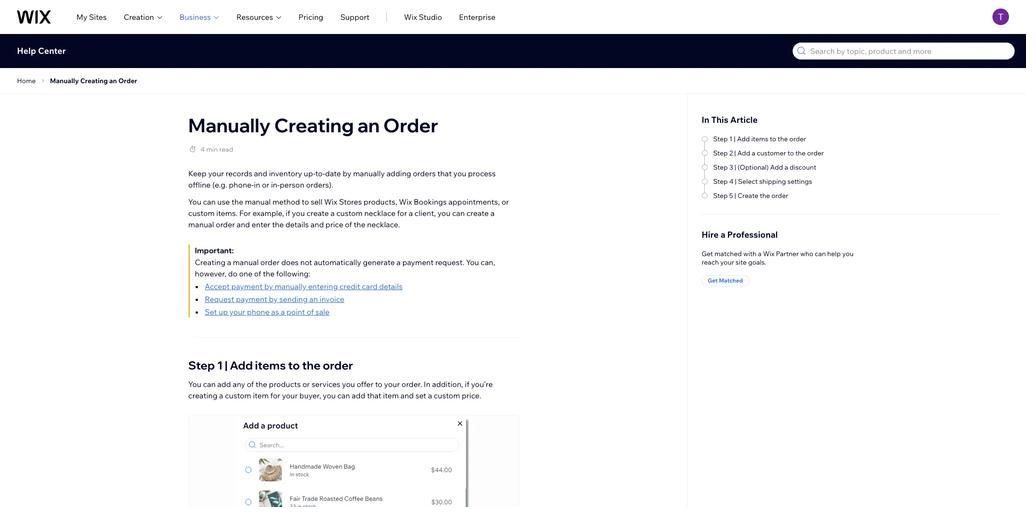 Task type: locate. For each thing, give the bounding box(es) containing it.
you left can,
[[466, 258, 479, 267]]

get left matched
[[708, 277, 718, 284]]

items up products
[[255, 358, 286, 372]]

0 horizontal spatial in
[[424, 379, 431, 389]]

0 vertical spatial you
[[188, 197, 201, 207]]

1 horizontal spatial that
[[438, 169, 452, 178]]

enterprise link
[[459, 11, 496, 22]]

the right one
[[263, 269, 275, 278]]

0 horizontal spatial or
[[262, 180, 269, 189]]

1 vertical spatial 4
[[730, 177, 734, 186]]

of right any
[[247, 379, 254, 389]]

the right any
[[256, 379, 267, 389]]

0 horizontal spatial items
[[255, 358, 286, 372]]

create
[[307, 208, 329, 218], [467, 208, 489, 218]]

creating
[[188, 391, 218, 400]]

0 horizontal spatial item
[[253, 391, 269, 400]]

manual up one
[[233, 258, 259, 267]]

2 create from the left
[[467, 208, 489, 218]]

1 vertical spatial by
[[264, 282, 273, 291]]

your inside keep your records and inventory up-to-date by manually adding orders that you process offline (e.g. phone-in or in-person orders).
[[208, 169, 224, 178]]

for down products
[[270, 391, 280, 400]]

manually creating an order
[[50, 77, 137, 85], [188, 113, 438, 137]]

0 horizontal spatial that
[[367, 391, 381, 400]]

if up price.
[[465, 379, 470, 389]]

1 horizontal spatial item
[[383, 391, 399, 400]]

1 vertical spatial get
[[708, 277, 718, 284]]

manually up read in the top of the page
[[188, 113, 271, 137]]

0 vertical spatial that
[[438, 169, 452, 178]]

you down offline
[[188, 197, 201, 207]]

1 vertical spatial step 1 | add items to the order
[[188, 358, 353, 372]]

your left 'site'
[[721, 258, 734, 267]]

my sites link
[[76, 11, 107, 22]]

by up request payment by sending an invoice link
[[264, 282, 273, 291]]

you can use the manual method to sell wix stores products, wix bookings appointments, or custom items. for example, if you create a custom necklace for a client, you can create a manual order and enter the details and price of the necklace.
[[188, 197, 509, 229]]

reach
[[702, 258, 719, 267]]

step
[[713, 135, 728, 143], [713, 149, 728, 157], [713, 163, 728, 172], [713, 177, 728, 186], [713, 191, 728, 200], [188, 358, 215, 372]]

2 vertical spatial manual
[[233, 258, 259, 267]]

1 horizontal spatial manually creating an order
[[188, 113, 438, 137]]

add left any
[[217, 379, 231, 389]]

an inside important: creating a manual order does not automatically generate a payment request. you can, however, do one of the following: accept payment by manually entering credit card details request payment by sending an invoice set up your phone as a point of sale
[[309, 294, 318, 304]]

you inside "you can add any of the products or services you offer to your order. in addition, if you're creating a custom item for your buyer, you can add that item and set a custom price."
[[188, 379, 201, 389]]

2 horizontal spatial creating
[[274, 113, 354, 137]]

0 vertical spatial or
[[262, 180, 269, 189]]

get inside the get matched with a wix partner who can help you reach your site goals.
[[702, 250, 713, 258]]

manually left adding
[[353, 169, 385, 178]]

method
[[273, 197, 300, 207]]

credit
[[340, 282, 360, 291]]

0 vertical spatial in
[[702, 114, 710, 125]]

details down 'method'
[[286, 220, 309, 229]]

1 horizontal spatial manually
[[188, 113, 271, 137]]

1 vertical spatial that
[[367, 391, 381, 400]]

the inside important: creating a manual order does not automatically generate a payment request. you can, however, do one of the following: accept payment by manually entering credit card details request payment by sending an invoice set up your phone as a point of sale
[[263, 269, 275, 278]]

if inside "you can add any of the products or services you offer to your order. in addition, if you're creating a custom item for your buyer, you can add that item and set a custom price."
[[465, 379, 470, 389]]

you inside keep your records and inventory up-to-date by manually adding orders that you process offline (e.g. phone-in or in-person orders).
[[454, 169, 467, 178]]

or up buyer,
[[303, 379, 310, 389]]

point
[[287, 307, 305, 317]]

1 horizontal spatial step 1 | add items to the order
[[713, 135, 806, 143]]

wix
[[404, 12, 417, 22], [324, 197, 337, 207], [399, 197, 412, 207], [763, 250, 775, 258]]

manually
[[353, 169, 385, 178], [275, 282, 306, 291]]

1 horizontal spatial creating
[[195, 258, 226, 267]]

or inside keep your records and inventory up-to-date by manually adding orders that you process offline (e.g. phone-in or in-person orders).
[[262, 180, 269, 189]]

matched
[[715, 250, 742, 258]]

1 vertical spatial if
[[465, 379, 470, 389]]

in-
[[271, 180, 280, 189]]

does
[[281, 258, 299, 267]]

add
[[737, 135, 750, 143], [738, 149, 751, 157], [771, 163, 783, 172], [230, 358, 253, 372]]

sending
[[279, 294, 308, 304]]

1 vertical spatial manually
[[188, 113, 271, 137]]

0 vertical spatial details
[[286, 220, 309, 229]]

studio
[[419, 12, 442, 22]]

payment down one
[[231, 282, 263, 291]]

2 vertical spatial an
[[309, 294, 318, 304]]

0 vertical spatial manually
[[50, 77, 79, 85]]

in
[[702, 114, 710, 125], [424, 379, 431, 389]]

you inside you can use the manual method to sell wix stores products, wix bookings appointments, or custom items. for example, if you create a custom necklace for a client, you can create a manual order and enter the details and price of the necklace.
[[188, 197, 201, 207]]

can right who
[[815, 250, 826, 258]]

a
[[752, 149, 756, 157], [785, 163, 788, 172], [331, 208, 335, 218], [409, 208, 413, 218], [491, 208, 495, 218], [721, 229, 726, 240], [758, 250, 762, 258], [227, 258, 231, 267], [397, 258, 401, 267], [281, 307, 285, 317], [219, 391, 223, 400], [428, 391, 432, 400]]

2 vertical spatial creating
[[195, 258, 226, 267]]

0 vertical spatial if
[[286, 208, 290, 218]]

min
[[206, 145, 218, 154]]

get down "hire"
[[702, 250, 713, 258]]

manual inside important: creating a manual order does not automatically generate a payment request. you can, however, do one of the following: accept payment by manually entering credit card details request payment by sending an invoice set up your phone as a point of sale
[[233, 258, 259, 267]]

a right "hire"
[[721, 229, 726, 240]]

generate
[[363, 258, 395, 267]]

0 vertical spatial 4
[[201, 145, 205, 154]]

a up 'do'
[[227, 258, 231, 267]]

you up the creating
[[188, 379, 201, 389]]

1
[[730, 135, 733, 143], [217, 358, 223, 372]]

you inside the get matched with a wix partner who can help you reach your site goals.
[[843, 250, 854, 258]]

or right in
[[262, 180, 269, 189]]

can down appointments,
[[452, 208, 465, 218]]

you
[[454, 169, 467, 178], [292, 208, 305, 218], [438, 208, 451, 218], [843, 250, 854, 258], [342, 379, 355, 389], [323, 391, 336, 400]]

4
[[201, 145, 205, 154], [730, 177, 734, 186]]

that right orders at the left top
[[438, 169, 452, 178]]

wix inside the get matched with a wix partner who can help you reach your site goals.
[[763, 250, 775, 258]]

step 1 | add items to the order up step 2 | add a customer to the order
[[713, 135, 806, 143]]

wix left the partner
[[763, 250, 775, 258]]

payment left request.
[[402, 258, 434, 267]]

0 horizontal spatial an
[[109, 77, 117, 85]]

1 vertical spatial manually creating an order
[[188, 113, 438, 137]]

for inside you can use the manual method to sell wix stores products, wix bookings appointments, or custom items. for example, if you create a custom necklace for a client, you can create a manual order and enter the details and price of the necklace.
[[397, 208, 407, 218]]

3
[[730, 163, 733, 172]]

2 vertical spatial or
[[303, 379, 310, 389]]

1 vertical spatial or
[[502, 197, 509, 207]]

1 vertical spatial 1
[[217, 358, 223, 372]]

matched
[[719, 277, 743, 284]]

1 vertical spatial manual
[[188, 220, 214, 229]]

manual up example,
[[245, 197, 271, 207]]

can,
[[481, 258, 495, 267]]

2 horizontal spatial or
[[502, 197, 509, 207]]

1 vertical spatial creating
[[274, 113, 354, 137]]

1 horizontal spatial items
[[752, 135, 769, 143]]

create down appointments,
[[467, 208, 489, 218]]

for up necklace.
[[397, 208, 407, 218]]

5
[[730, 191, 733, 200]]

create down sell
[[307, 208, 329, 218]]

get for get matched with a wix partner who can help you reach your site goals.
[[702, 250, 713, 258]]

4 down 3
[[730, 177, 734, 186]]

your right up
[[230, 307, 245, 317]]

of right price
[[345, 220, 352, 229]]

4 left min at top left
[[201, 145, 205, 154]]

bookings
[[414, 197, 447, 207]]

1 vertical spatial details
[[379, 282, 403, 291]]

home link
[[14, 75, 39, 86]]

step 1 | add items to the order up products
[[188, 358, 353, 372]]

help
[[17, 45, 36, 56]]

can down services
[[338, 391, 350, 400]]

1 vertical spatial an
[[358, 113, 380, 137]]

process
[[468, 169, 496, 178]]

to up discount
[[788, 149, 794, 157]]

manually down center
[[50, 77, 79, 85]]

0 vertical spatial by
[[343, 169, 351, 178]]

get
[[702, 250, 713, 258], [708, 277, 718, 284]]

and down order.
[[401, 391, 414, 400]]

0 horizontal spatial manually
[[275, 282, 306, 291]]

of right one
[[254, 269, 261, 278]]

your up (e.g.
[[208, 169, 224, 178]]

enter
[[252, 220, 270, 229]]

custom
[[188, 208, 215, 218], [336, 208, 363, 218], [225, 391, 251, 400], [434, 391, 460, 400]]

if
[[286, 208, 290, 218], [465, 379, 470, 389]]

hire
[[702, 229, 719, 240]]

0 horizontal spatial 4
[[201, 145, 205, 154]]

following:
[[276, 269, 310, 278]]

with
[[744, 250, 757, 258]]

in left "this"
[[702, 114, 710, 125]]

manually down following:
[[275, 282, 306, 291]]

the up customer
[[778, 135, 788, 143]]

1 horizontal spatial details
[[379, 282, 403, 291]]

payment up phone
[[236, 294, 267, 304]]

to left sell
[[302, 197, 309, 207]]

1 vertical spatial you
[[466, 258, 479, 267]]

0 vertical spatial step 1 | add items to the order
[[713, 135, 806, 143]]

1 vertical spatial add
[[352, 391, 365, 400]]

0 horizontal spatial for
[[270, 391, 280, 400]]

1 horizontal spatial in
[[702, 114, 710, 125]]

in up the set
[[424, 379, 431, 389]]

0 vertical spatial manually
[[353, 169, 385, 178]]

1 horizontal spatial manually
[[353, 169, 385, 178]]

for
[[239, 208, 251, 218]]

orders
[[413, 169, 436, 178]]

a right with
[[758, 250, 762, 258]]

a right as
[[281, 307, 285, 317]]

1 vertical spatial manually
[[275, 282, 306, 291]]

2 vertical spatial you
[[188, 379, 201, 389]]

the up services
[[302, 358, 321, 372]]

or right appointments,
[[502, 197, 509, 207]]

0 horizontal spatial creating
[[80, 77, 108, 85]]

1 horizontal spatial if
[[465, 379, 470, 389]]

0 vertical spatial order
[[118, 77, 137, 85]]

professional
[[728, 229, 778, 240]]

0 vertical spatial manual
[[245, 197, 271, 207]]

orders).
[[306, 180, 333, 189]]

get matched link
[[702, 275, 749, 286]]

select
[[738, 177, 758, 186]]

profile image image
[[993, 9, 1009, 25]]

step left '5'
[[713, 191, 728, 200]]

1 horizontal spatial an
[[309, 294, 318, 304]]

1 horizontal spatial or
[[303, 379, 310, 389]]

1 vertical spatial for
[[270, 391, 280, 400]]

2 vertical spatial by
[[269, 294, 278, 304]]

that down offer
[[367, 391, 381, 400]]

1 horizontal spatial create
[[467, 208, 489, 218]]

can up the creating
[[203, 379, 216, 389]]

0 horizontal spatial add
[[217, 379, 231, 389]]

1 vertical spatial order
[[384, 113, 438, 137]]

1 up the creating
[[217, 358, 223, 372]]

0 vertical spatial for
[[397, 208, 407, 218]]

wix studio link
[[404, 11, 442, 22]]

1 horizontal spatial 1
[[730, 135, 733, 143]]

0 horizontal spatial create
[[307, 208, 329, 218]]

center
[[38, 45, 66, 56]]

step 3 | (optional) add a discount
[[713, 163, 817, 172]]

partner
[[776, 250, 799, 258]]

by right the date
[[343, 169, 351, 178]]

a left discount
[[785, 163, 788, 172]]

you left offer
[[342, 379, 355, 389]]

order
[[118, 77, 137, 85], [384, 113, 438, 137]]

to-
[[315, 169, 325, 178]]

screenshot of product selection popup image
[[236, 416, 472, 507]]

1 horizontal spatial for
[[397, 208, 407, 218]]

up
[[219, 307, 228, 317]]

and
[[254, 169, 267, 178], [237, 220, 250, 229], [311, 220, 324, 229], [401, 391, 414, 400]]

if down 'method'
[[286, 208, 290, 218]]

use
[[217, 197, 230, 207]]

add right 2 at right
[[738, 149, 751, 157]]

pricing
[[299, 12, 323, 22]]

that inside keep your records and inventory up-to-date by manually adding orders that you process offline (e.g. phone-in or in-person orders).
[[438, 169, 452, 178]]

and up in
[[254, 169, 267, 178]]

by inside keep your records and inventory up-to-date by manually adding orders that you process offline (e.g. phone-in or in-person orders).
[[343, 169, 351, 178]]

accept payment by manually entering credit card details link
[[205, 282, 403, 291]]

by up as
[[269, 294, 278, 304]]

products,
[[364, 197, 397, 207]]

|
[[734, 135, 736, 143], [735, 149, 736, 157], [735, 163, 736, 172], [735, 177, 737, 186], [735, 191, 736, 200], [225, 358, 228, 372]]

that
[[438, 169, 452, 178], [367, 391, 381, 400]]

and inside keep your records and inventory up-to-date by manually adding orders that you process offline (e.g. phone-in or in-person orders).
[[254, 169, 267, 178]]

to inside you can use the manual method to sell wix stores products, wix bookings appointments, or custom items. for example, if you create a custom necklace for a client, you can create a manual order and enter the details and price of the necklace.
[[302, 197, 309, 207]]

order inside you can use the manual method to sell wix stores products, wix bookings appointments, or custom items. for example, if you create a custom necklace for a client, you can create a manual order and enter the details and price of the necklace.
[[216, 220, 235, 229]]

for inside "you can add any of the products or services you offer to your order. in addition, if you're creating a custom item for your buyer, you can add that item and set a custom price."
[[270, 391, 280, 400]]

0 horizontal spatial manually creating an order
[[50, 77, 137, 85]]

can left use
[[203, 197, 216, 207]]

or
[[262, 180, 269, 189], [502, 197, 509, 207], [303, 379, 310, 389]]

0 horizontal spatial details
[[286, 220, 309, 229]]

manually inside keep your records and inventory up-to-date by manually adding orders that you process offline (e.g. phone-in or in-person orders).
[[353, 169, 385, 178]]

1 vertical spatial in
[[424, 379, 431, 389]]

support link
[[340, 11, 370, 22]]

accept
[[205, 282, 230, 291]]

to right offer
[[375, 379, 383, 389]]

you for addition,
[[188, 379, 201, 389]]

0 vertical spatial get
[[702, 250, 713, 258]]

important:
[[195, 246, 234, 255]]

hire a professional
[[702, 229, 778, 240]]

0 horizontal spatial if
[[286, 208, 290, 218]]

necklace.
[[367, 220, 400, 229]]

records
[[226, 169, 252, 178]]

for
[[397, 208, 407, 218], [270, 391, 280, 400]]

0 vertical spatial 1
[[730, 135, 733, 143]]

adding
[[387, 169, 411, 178]]

creating inside important: creating a manual order does not automatically generate a payment request. you can, however, do one of the following: accept payment by manually entering credit card details request payment by sending an invoice set up your phone as a point of sale
[[195, 258, 226, 267]]

0 horizontal spatial manually
[[50, 77, 79, 85]]

addition,
[[432, 379, 463, 389]]



Task type: vqa. For each thing, say whether or not it's contained in the screenshot.
business
yes



Task type: describe. For each thing, give the bounding box(es) containing it.
you down 'method'
[[292, 208, 305, 218]]

help center
[[17, 45, 66, 56]]

my sites
[[76, 12, 107, 22]]

step left 3
[[713, 163, 728, 172]]

add down 'article' at the right top of the page
[[737, 135, 750, 143]]

order inside important: creating a manual order does not automatically generate a payment request. you can, however, do one of the following: accept payment by manually entering credit card details request payment by sending an invoice set up your phone as a point of sale
[[261, 258, 280, 267]]

your left order.
[[384, 379, 400, 389]]

wix right sell
[[324, 197, 337, 207]]

0 vertical spatial add
[[217, 379, 231, 389]]

step left the select
[[713, 177, 728, 186]]

set up your phone as a point of sale link
[[205, 307, 330, 317]]

you're
[[471, 379, 493, 389]]

to up products
[[288, 358, 300, 372]]

you down services
[[323, 391, 336, 400]]

your inside the get matched with a wix partner who can help you reach your site goals.
[[721, 258, 734, 267]]

this
[[712, 114, 729, 125]]

a up (optional)
[[752, 149, 756, 157]]

can inside the get matched with a wix partner who can help you reach your site goals.
[[815, 250, 826, 258]]

custom left items.
[[188, 208, 215, 218]]

of inside you can use the manual method to sell wix stores products, wix bookings appointments, or custom items. for example, if you create a custom necklace for a client, you can create a manual order and enter the details and price of the necklace.
[[345, 220, 352, 229]]

date
[[325, 169, 341, 178]]

keep
[[188, 169, 207, 178]]

step 2 | add a customer to the order
[[713, 149, 824, 157]]

up-
[[304, 169, 315, 178]]

invoice
[[320, 294, 344, 304]]

in
[[254, 180, 260, 189]]

set
[[205, 307, 217, 317]]

1 horizontal spatial add
[[352, 391, 365, 400]]

sale
[[316, 307, 330, 317]]

a down appointments,
[[491, 208, 495, 218]]

goals.
[[748, 258, 767, 267]]

wix left the studio
[[404, 12, 417, 22]]

step up the creating
[[188, 358, 215, 372]]

example,
[[253, 208, 284, 218]]

business button
[[180, 11, 220, 22]]

the up discount
[[796, 149, 806, 157]]

home
[[17, 77, 36, 85]]

0 vertical spatial items
[[752, 135, 769, 143]]

you for custom
[[188, 197, 201, 207]]

one
[[239, 269, 253, 278]]

2 item from the left
[[383, 391, 399, 400]]

1 horizontal spatial order
[[384, 113, 438, 137]]

if inside you can use the manual method to sell wix stores products, wix bookings appointments, or custom items. for example, if you create a custom necklace for a client, you can create a manual order and enter the details and price of the necklace.
[[286, 208, 290, 218]]

pricing link
[[299, 11, 323, 22]]

of left sale
[[307, 307, 314, 317]]

any
[[233, 379, 245, 389]]

help
[[828, 250, 841, 258]]

a up price
[[331, 208, 335, 218]]

step left 2 at right
[[713, 149, 728, 157]]

a left client,
[[409, 208, 413, 218]]

you down bookings in the top left of the page
[[438, 208, 451, 218]]

necklace
[[364, 208, 396, 218]]

1 item from the left
[[253, 391, 269, 400]]

0 horizontal spatial step 1 | add items to the order
[[188, 358, 353, 372]]

your inside important: creating a manual order does not automatically generate a payment request. you can, however, do one of the following: accept payment by manually entering credit card details request payment by sending an invoice set up your phone as a point of sale
[[230, 307, 245, 317]]

request.
[[435, 258, 464, 267]]

1 create from the left
[[307, 208, 329, 218]]

offline
[[188, 180, 211, 189]]

article
[[731, 114, 758, 125]]

the down necklace
[[354, 220, 366, 229]]

custom down any
[[225, 391, 251, 400]]

1 horizontal spatial 4
[[730, 177, 734, 186]]

0 vertical spatial creating
[[80, 77, 108, 85]]

stores
[[339, 197, 362, 207]]

shipping
[[760, 177, 786, 186]]

phone
[[247, 307, 270, 317]]

get matched
[[708, 277, 743, 284]]

the down example,
[[272, 220, 284, 229]]

and left price
[[311, 220, 324, 229]]

2
[[730, 149, 733, 157]]

step down "this"
[[713, 135, 728, 143]]

custom down stores on the top
[[336, 208, 363, 218]]

read
[[219, 145, 233, 154]]

2 horizontal spatial an
[[358, 113, 380, 137]]

sell
[[311, 197, 323, 207]]

1 vertical spatial items
[[255, 358, 286, 372]]

a right the creating
[[219, 391, 223, 400]]

of inside "you can add any of the products or services you offer to your order. in addition, if you're creating a custom item for your buyer, you can add that item and set a custom price."
[[247, 379, 254, 389]]

custom down addition,
[[434, 391, 460, 400]]

price
[[326, 220, 343, 229]]

(e.g.
[[212, 180, 227, 189]]

site
[[736, 258, 747, 267]]

step 4 | select shipping settings
[[713, 177, 812, 186]]

1 vertical spatial payment
[[231, 282, 263, 291]]

buyer,
[[300, 391, 321, 400]]

create
[[738, 191, 759, 200]]

to up customer
[[770, 135, 777, 143]]

(optional)
[[738, 163, 769, 172]]

enterprise
[[459, 12, 496, 22]]

get matched with a wix partner who can help you reach your site goals.
[[702, 250, 854, 267]]

0 horizontal spatial 1
[[217, 358, 223, 372]]

who
[[801, 250, 814, 258]]

services
[[312, 379, 340, 389]]

your down products
[[282, 391, 298, 400]]

in inside "you can add any of the products or services you offer to your order. in addition, if you're creating a custom item for your buyer, you can add that item and set a custom price."
[[424, 379, 431, 389]]

or inside "you can add any of the products or services you offer to your order. in addition, if you're creating a custom item for your buyer, you can add that item and set a custom price."
[[303, 379, 310, 389]]

products
[[269, 379, 301, 389]]

or inside you can use the manual method to sell wix stores products, wix bookings appointments, or custom items. for example, if you create a custom necklace for a client, you can create a manual order and enter the details and price of the necklace.
[[502, 197, 509, 207]]

resources
[[237, 12, 273, 22]]

offer
[[357, 379, 374, 389]]

and down for
[[237, 220, 250, 229]]

2 vertical spatial payment
[[236, 294, 267, 304]]

a right the set
[[428, 391, 432, 400]]

however,
[[195, 269, 226, 278]]

my
[[76, 12, 87, 22]]

you inside important: creating a manual order does not automatically generate a payment request. you can, however, do one of the following: accept payment by manually entering credit card details request payment by sending an invoice set up your phone as a point of sale
[[466, 258, 479, 267]]

card
[[362, 282, 378, 291]]

details inside you can use the manual method to sell wix stores products, wix bookings appointments, or custom items. for example, if you create a custom necklace for a client, you can create a manual order and enter the details and price of the necklace.
[[286, 220, 309, 229]]

important: creating a manual order does not automatically generate a payment request. you can, however, do one of the following: accept payment by manually entering credit card details request payment by sending an invoice set up your phone as a point of sale
[[195, 246, 495, 317]]

the inside "you can add any of the products or services you offer to your order. in addition, if you're creating a custom item for your buyer, you can add that item and set a custom price."
[[256, 379, 267, 389]]

discount
[[790, 163, 817, 172]]

inventory
[[269, 169, 302, 178]]

as
[[271, 307, 279, 317]]

wix studio
[[404, 12, 442, 22]]

request
[[205, 294, 234, 304]]

keep your records and inventory up-to-date by manually adding orders that you process offline (e.g. phone-in or in-person orders).
[[188, 169, 496, 189]]

do
[[228, 269, 237, 278]]

add up any
[[230, 358, 253, 372]]

add up 'shipping'
[[771, 163, 783, 172]]

appointments,
[[449, 197, 500, 207]]

a inside the get matched with a wix partner who can help you reach your site goals.
[[758, 250, 762, 258]]

phone-
[[229, 180, 254, 189]]

not
[[300, 258, 312, 267]]

and inside "you can add any of the products or services you offer to your order. in addition, if you're creating a custom item for your buyer, you can add that item and set a custom price."
[[401, 391, 414, 400]]

manually inside important: creating a manual order does not automatically generate a payment request. you can, however, do one of the following: accept payment by manually entering credit card details request payment by sending an invoice set up your phone as a point of sale
[[275, 282, 306, 291]]

4 min read
[[201, 145, 233, 154]]

0 vertical spatial an
[[109, 77, 117, 85]]

0 vertical spatial manually creating an order
[[50, 77, 137, 85]]

the down step 4 | select shipping settings
[[760, 191, 770, 200]]

to inside "you can add any of the products or services you offer to your order. in addition, if you're creating a custom item for your buyer, you can add that item and set a custom price."
[[375, 379, 383, 389]]

person
[[280, 180, 305, 189]]

0 vertical spatial payment
[[402, 258, 434, 267]]

that inside "you can add any of the products or services you offer to your order. in addition, if you're creating a custom item for your buyer, you can add that item and set a custom price."
[[367, 391, 381, 400]]

Search by topic, product and more field
[[808, 43, 1012, 59]]

0 horizontal spatial order
[[118, 77, 137, 85]]

details inside important: creating a manual order does not automatically generate a payment request. you can, however, do one of the following: accept payment by manually entering credit card details request payment by sending an invoice set up your phone as a point of sale
[[379, 282, 403, 291]]

items.
[[216, 208, 238, 218]]

step 5 | create the order
[[713, 191, 789, 200]]

order.
[[402, 379, 422, 389]]

sites
[[89, 12, 107, 22]]

the up for
[[232, 197, 243, 207]]

price.
[[462, 391, 481, 400]]

wix left bookings in the top left of the page
[[399, 197, 412, 207]]

get for get matched
[[708, 277, 718, 284]]

request payment by sending an invoice link
[[205, 294, 344, 304]]

a right generate
[[397, 258, 401, 267]]

support
[[340, 12, 370, 22]]



